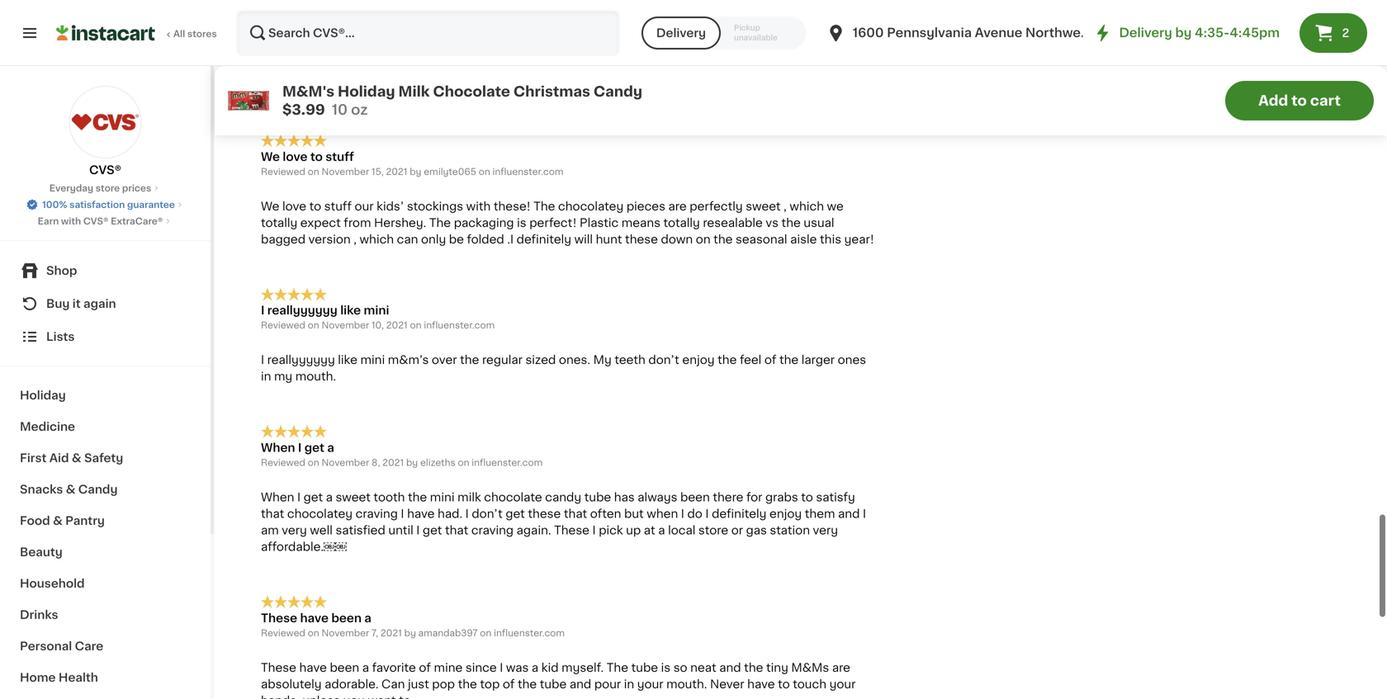Task type: vqa. For each thing, say whether or not it's contained in the screenshot.
Free
no



Task type: describe. For each thing, give the bounding box(es) containing it.
lists
[[46, 331, 75, 343]]

sweet inside we love to stuff our kids' stockings with these! the chocolatey pieces are perfectly sweet , which we totally expect from hershey. the packaging is perfect! plastic means totally resealable  vs the usual bagged version , which can only be folded .i definitely  will hunt these down on the seasonal aisle this year!
[[746, 200, 781, 212]]

ones
[[838, 354, 866, 366]]

the inside when i get a sweet tooth the mini milk chocolate candy tube has always been there for grabs to satisfy that chocolatey craving i have had. i don't get these that often but when i do i definitely enjoy them and i am very well satisfied until i get that craving again. these i  pick up at a  local store or gas station very affordable.￼￼
[[408, 492, 427, 503]]

on up m&m's
[[308, 30, 319, 39]]

elizeths
[[420, 458, 456, 467]]

influenster.com for when i get a
[[472, 458, 543, 467]]

just inside these have been a favorite of mine since i was a kid myself. the tube is so neat and the tiny m&ms are absolutely adorable. can just pop the top of the tube and pour in your mouth. never have to touch your hands, unless you want to.
[[408, 679, 429, 690]]

stuff for our
[[324, 200, 352, 212]]

like for reviewed
[[340, 305, 361, 316]]

delivery by 4:35-4:45pm link
[[1093, 23, 1280, 43]]

november for bake
[[322, 30, 369, 39]]

pieces
[[627, 200, 665, 212]]

so
[[674, 662, 688, 674]]

mouth. inside these have been a favorite of mine since i was a kid myself. the tube is so neat and the tiny m&ms are absolutely adorable. can just pop the top of the tube and pour in your mouth. never have to touch your hands, unless you want to.
[[666, 679, 707, 690]]

regular
[[482, 354, 523, 366]]

the left feel at the right of the page
[[718, 354, 737, 366]]

these have been a favorite of mine since i was a kid myself. the tube is so neat and the tiny m&ms are absolutely adorable. can just pop the top of the tube and pour in your mouth. never have to touch your hands, unless you want to.
[[261, 662, 856, 699]]

been inside when i get a sweet tooth the mini milk chocolate candy tube has always been there for grabs to satisfy that chocolatey craving i have had. i don't get these that often but when i do i definitely enjoy them and i am very well satisfied until i get that craving again. these i  pick up at a  local store or gas station very affordable.￼￼
[[680, 492, 710, 503]]

1600 pennsylvania avenue northwest button
[[826, 10, 1093, 56]]

1 horizontal spatial or
[[696, 63, 708, 75]]

1 vertical spatial which
[[360, 233, 394, 245]]

0 horizontal spatial and
[[570, 679, 591, 690]]

medicine link
[[10, 411, 201, 443]]

cookie
[[443, 80, 481, 91]]

cake!
[[322, 80, 354, 91]]

and inside when i get a sweet tooth the mini milk chocolate candy tube has always been there for grabs to satisfy that chocolatey craving i have had. i don't get these that often but when i do i definitely enjoy them and i am very well satisfied until i get that craving again. these i  pick up at a  local store or gas station very affordable.￼￼
[[838, 508, 860, 520]]

awesome for awesome to bake with!!! love to add to my granola mixes, oat meal cookies or sprinkle to give a pop to chocolate cake!  baked into the cookie or used on top with frosting just a great addition
[[261, 63, 317, 75]]

by for when i get a sweet tooth the mini milk chocolate candy tube has always been there for grabs to satisfy that chocolatey craving i have had. i don't get these that often but when i do i definitely enjoy them and i am very well satisfied until i get that craving again. these i  pick up at a  local store or gas station very affordable.￼￼
[[406, 458, 418, 467]]

sweet inside when i get a sweet tooth the mini milk chocolate candy tube has always been there for grabs to satisfy that chocolatey craving i have had. i don't get these that often but when i do i definitely enjoy them and i am very well satisfied until i get that craving again. these i  pick up at a  local store or gas station very affordable.￼￼
[[336, 492, 371, 503]]

to inside these have been a favorite of mine since i was a kid myself. the tube is so neat and the tiny m&ms are absolutely adorable. can just pop the top of the tube and pour in your mouth. never have to touch your hands, unless you want to.
[[778, 679, 790, 690]]

1 totally from the left
[[261, 217, 297, 229]]

home health link
[[10, 662, 201, 694]]

add
[[447, 63, 469, 75]]

m&m's
[[388, 354, 429, 366]]

2 vertical spatial with
[[61, 217, 81, 226]]

folded
[[467, 233, 504, 245]]

1 vertical spatial the
[[429, 217, 451, 229]]

to inside when i get a sweet tooth the mini milk chocolate candy tube has always been there for grabs to satisfy that chocolatey craving i have had. i don't get these that often but when i do i definitely enjoy them and i am very well satisfied until i get that craving again. these i  pick up at a  local store or gas station very affordable.￼￼
[[801, 492, 813, 503]]

had.
[[438, 508, 462, 520]]

mine
[[434, 662, 463, 674]]

0 vertical spatial ,
[[784, 200, 787, 212]]

frosting
[[598, 80, 644, 91]]

enjoy inside when i get a sweet tooth the mini milk chocolate candy tube has always been there for grabs to satisfy that chocolatey craving i have had. i don't get these that often but when i do i definitely enjoy them and i am very well satisfied until i get that craving again. these i  pick up at a  local store or gas station very affordable.￼￼
[[770, 508, 802, 520]]

1 horizontal spatial craving
[[471, 525, 514, 536]]

november for been
[[322, 629, 369, 638]]

is inside these have been a favorite of mine since i was a kid myself. the tube is so neat and the tiny m&ms are absolutely adorable. can just pop the top of the tube and pour in your mouth. never have to touch your hands, unless you want to.
[[661, 662, 671, 674]]

holiday inside m&m's holiday milk chocolate christmas candy $3.99 10 oz
[[338, 85, 395, 99]]

pop inside awesome to bake with!!! love to add to my granola mixes, oat meal cookies or sprinkle to give a pop to chocolate cake!  baked into the cookie or used on top with frosting just a great addition
[[811, 63, 834, 75]]

milk
[[398, 85, 430, 99]]

november for to
[[322, 167, 369, 176]]

larger
[[802, 354, 835, 366]]

been for these have been a reviewed on november 7, 2021 by amandab397 on influenster.com
[[331, 613, 362, 624]]

food & pantry
[[20, 515, 105, 527]]

top inside awesome to bake with!!! love to add to my granola mixes, oat meal cookies or sprinkle to give a pop to chocolate cake!  baked into the cookie or used on top with frosting just a great addition
[[548, 80, 568, 91]]

can
[[382, 679, 405, 690]]

the left 'larger'
[[779, 354, 799, 366]]

awesome to bake with!!! reviewed on november 19, 2021 on influenster.com
[[261, 14, 495, 39]]

local
[[668, 525, 696, 536]]

the right over
[[460, 354, 479, 366]]

1 vertical spatial and
[[719, 662, 741, 674]]

candy inside m&m's holiday milk chocolate christmas candy $3.99 10 oz
[[594, 85, 643, 99]]

stuff for reviewed
[[326, 151, 354, 162]]

the inside these have been a favorite of mine since i was a kid myself. the tube is so neat and the tiny m&ms are absolutely adorable. can just pop the top of the tube and pour in your mouth. never have to touch your hands, unless you want to.
[[607, 662, 628, 674]]

don't inside when i get a sweet tooth the mini milk chocolate candy tube has always been there for grabs to satisfy that chocolatey craving i have had. i don't get these that often but when i do i definitely enjoy them and i am very well satisfied until i get that craving again. these i  pick up at a  local store or gas station very affordable.￼￼
[[472, 508, 503, 520]]

& for candy
[[66, 484, 75, 495]]

health
[[59, 672, 98, 684]]

reviewed for these
[[261, 629, 305, 638]]

medicine
[[20, 421, 75, 433]]

awesome to bake with!!! love to add to my granola mixes, oat meal cookies or sprinkle to give a pop to chocolate cake!  baked into the cookie or used on top with frosting just a great addition
[[261, 63, 849, 91]]

my inside awesome to bake with!!! love to add to my granola mixes, oat meal cookies or sprinkle to give a pop to chocolate cake!  baked into the cookie or used on top with frosting just a great addition
[[487, 63, 505, 75]]

cookies
[[648, 63, 693, 75]]

chocolate inside awesome to bake with!!! love to add to my granola mixes, oat meal cookies or sprinkle to give a pop to chocolate cake!  baked into the cookie or used on top with frosting just a great addition
[[261, 80, 319, 91]]

on left 10,
[[308, 321, 319, 330]]

when for when i get a reviewed on november 8, 2021 by elizeths on influenster.com
[[261, 442, 295, 454]]

christmas
[[514, 85, 590, 99]]

8,
[[372, 458, 380, 467]]

personal care link
[[10, 631, 201, 662]]

0 horizontal spatial that
[[261, 508, 284, 520]]

the inside awesome to bake with!!! love to add to my granola mixes, oat meal cookies or sprinkle to give a pop to chocolate cake!  baked into the cookie or used on top with frosting just a great addition
[[420, 80, 440, 91]]

them
[[805, 508, 835, 520]]

2 horizontal spatial that
[[564, 508, 587, 520]]

mini inside when i get a sweet tooth the mini milk chocolate candy tube has always been there for grabs to satisfy that chocolatey craving i have had. i don't get these that often but when i do i definitely enjoy them and i am very well satisfied until i get that craving again. these i  pick up at a  local store or gas station very affordable.￼￼
[[430, 492, 455, 503]]

i inside these have been a favorite of mine since i was a kid myself. the tube is so neat and the tiny m&ms are absolutely adorable. can just pop the top of the tube and pour in your mouth. never have to touch your hands, unless you want to.
[[500, 662, 503, 674]]

19,
[[372, 30, 384, 39]]

snacks & candy link
[[10, 474, 201, 505]]

vs
[[766, 217, 779, 229]]

0 vertical spatial &
[[72, 452, 81, 464]]

first aid & safety link
[[10, 443, 201, 474]]

with!!! for add
[[366, 63, 402, 75]]

just inside awesome to bake with!!! love to add to my granola mixes, oat meal cookies or sprinkle to give a pop to chocolate cake!  baked into the cookie or used on top with frosting just a great addition
[[647, 80, 668, 91]]

home health
[[20, 672, 98, 684]]

Search field
[[238, 12, 618, 54]]

with!!! for november
[[368, 14, 405, 25]]

chocolate inside when i get a sweet tooth the mini milk chocolate candy tube has always been there for grabs to satisfy that chocolatey craving i have had. i don't get these that often but when i do i definitely enjoy them and i am very well satisfied until i get that craving again. these i  pick up at a  local store or gas station very affordable.￼￼
[[484, 492, 542, 503]]

2021 for our
[[386, 167, 407, 176]]

over
[[432, 354, 457, 366]]

these have been a reviewed on november 7, 2021 by amandab397 on influenster.com
[[261, 613, 565, 638]]

1 vertical spatial cvs®
[[83, 217, 109, 226]]

1 horizontal spatial of
[[503, 679, 515, 690]]

when i get a reviewed on november 8, 2021 by elizeths on influenster.com
[[261, 442, 543, 467]]

store inside when i get a sweet tooth the mini milk chocolate candy tube has always been there for grabs to satisfy that chocolatey craving i have had. i don't get these that often but when i do i definitely enjoy them and i am very well satisfied until i get that craving again. these i  pick up at a  local store or gas station very affordable.￼￼
[[698, 525, 728, 536]]

favorite
[[372, 662, 416, 674]]

tube inside when i get a sweet tooth the mini milk chocolate candy tube has always been there for grabs to satisfy that chocolatey craving i have had. i don't get these that often but when i do i definitely enjoy them and i am very well satisfied until i get that craving again. these i  pick up at a  local store or gas station very affordable.￼￼
[[584, 492, 611, 503]]

10
[[332, 103, 348, 117]]

feel
[[740, 354, 762, 366]]

love for november
[[283, 151, 308, 162]]

seasonal
[[736, 233, 787, 245]]

add to cart button
[[1225, 81, 1374, 121]]

add to cart
[[1258, 94, 1341, 108]]

2021 for love
[[386, 30, 408, 39]]

it
[[72, 298, 81, 310]]

on right 19,
[[410, 30, 421, 39]]

everyday
[[49, 184, 93, 193]]

1600 pennsylvania avenue northwest
[[853, 27, 1093, 39]]

want
[[368, 695, 396, 699]]

stockings
[[407, 200, 463, 212]]

love for stockings
[[282, 200, 306, 212]]

perfectly
[[690, 200, 743, 212]]

2021 for m&m's
[[386, 321, 408, 330]]

1 horizontal spatial which
[[790, 200, 824, 212]]

was
[[506, 662, 529, 674]]

on left the 8,
[[308, 458, 319, 467]]

we love to stuff our kids' stockings with these! the chocolatey pieces are perfectly sweet , which we totally expect from hershey. the packaging is perfect! plastic means totally resealable  vs the usual bagged version , which can only be folded .i definitely  will hunt these down on the seasonal aisle this year!
[[261, 200, 874, 245]]

extracare®
[[111, 217, 163, 226]]

drinks link
[[10, 599, 201, 631]]

chocolatey inside we love to stuff our kids' stockings with these! the chocolatey pieces are perfectly sweet , which we totally expect from hershey. the packaging is perfect! plastic means totally resealable  vs the usual bagged version , which can only be folded .i definitely  will hunt these down on the seasonal aisle this year!
[[558, 200, 624, 212]]

buy
[[46, 298, 70, 310]]

0 horizontal spatial candy
[[78, 484, 118, 495]]

by for these have been a favorite of mine since i was a kid myself. the tube is so neat and the tiny m&ms are absolutely adorable. can just pop the top of the tube and pour in your mouth. never have to touch your hands, unless you want to.
[[404, 629, 416, 638]]

prices
[[122, 184, 151, 193]]

2 very from the left
[[813, 525, 838, 536]]

november for get
[[322, 458, 369, 467]]

to inside we love to stuff reviewed on november 15, 2021 by emilyte065 on influenster.com
[[310, 151, 323, 162]]

hunt
[[596, 233, 622, 245]]

2021 for favorite
[[381, 629, 402, 638]]

definitely inside we love to stuff our kids' stockings with these! the chocolatey pieces are perfectly sweet , which we totally expect from hershey. the packaging is perfect! plastic means totally resealable  vs the usual bagged version , which can only be folded .i definitely  will hunt these down on the seasonal aisle this year!
[[517, 233, 571, 245]]

1 very from the left
[[282, 525, 307, 536]]

delivery for delivery by 4:35-4:45pm
[[1119, 27, 1172, 39]]

i reallyyyyyy like mini reviewed on november 10, 2021 on influenster.com
[[261, 305, 495, 330]]

everyday store prices
[[49, 184, 151, 193]]

100% satisfaction guarantee button
[[26, 195, 185, 211]]

definitely inside when i get a sweet tooth the mini milk chocolate candy tube has always been there for grabs to satisfy that chocolatey craving i have had. i don't get these that often but when i do i definitely enjoy them and i am very well satisfied until i get that craving again. these i  pick up at a  local store or gas station very affordable.￼￼
[[712, 508, 767, 520]]

oz
[[351, 103, 368, 117]]

on up the since
[[480, 629, 492, 638]]

0 horizontal spatial tube
[[540, 679, 567, 690]]

gas
[[746, 525, 767, 536]]

bake for reviewed
[[336, 14, 365, 25]]

the right vs
[[782, 217, 801, 229]]

great
[[681, 80, 711, 91]]

earn with cvs® extracare®
[[38, 217, 163, 226]]

1 vertical spatial of
[[419, 662, 431, 674]]

1 vertical spatial tube
[[631, 662, 658, 674]]

influenster.com for we love to stuff
[[493, 167, 563, 176]]

in inside i reallyyyyyy like mini m&m's over the regular sized ones. my teeth don't enjoy the feel of the larger ones in my mouth.
[[261, 371, 271, 382]]

but
[[624, 508, 644, 520]]

love inside awesome to bake with!!! love to add to my granola mixes, oat meal cookies or sprinkle to give a pop to chocolate cake!  baked into the cookie or used on top with frosting just a great addition
[[405, 63, 429, 75]]

beauty
[[20, 547, 63, 558]]

kids'
[[377, 200, 404, 212]]

influenster.com for these have been a
[[494, 629, 565, 638]]

often
[[590, 508, 621, 520]]

1 vertical spatial ,
[[354, 233, 357, 245]]

expect
[[300, 217, 341, 229]]

neat
[[690, 662, 716, 674]]

a inside when i get a reviewed on november 8, 2021 by elizeths on influenster.com
[[327, 442, 334, 454]]

chocolate
[[433, 85, 510, 99]]

1 horizontal spatial that
[[445, 525, 468, 536]]

when for when i get a sweet tooth the mini milk chocolate candy tube has always been there for grabs to satisfy that chocolatey craving i have had. i don't get these that often but when i do i definitely enjoy them and i am very well satisfied until i get that craving again. these i  pick up at a  local store or gas station very affordable.￼￼
[[261, 492, 294, 503]]

personal
[[20, 641, 72, 652]]

buy it again link
[[10, 287, 201, 320]]

don't inside i reallyyyyyy like mini m&m's over the regular sized ones. my teeth don't enjoy the feel of the larger ones in my mouth.
[[648, 354, 679, 366]]

i inside i reallyyyyyy like mini reviewed on november 10, 2021 on influenster.com
[[261, 305, 265, 316]]

0 vertical spatial cvs®
[[89, 164, 121, 176]]

pour
[[594, 679, 621, 690]]

give
[[774, 63, 798, 75]]

since
[[466, 662, 497, 674]]

of inside i reallyyyyyy like mini m&m's over the regular sized ones. my teeth don't enjoy the feel of the larger ones in my mouth.
[[765, 354, 777, 366]]

2021 for sweet
[[383, 458, 404, 467]]

granola
[[508, 63, 551, 75]]

on up expect
[[308, 167, 319, 176]]

to inside we love to stuff our kids' stockings with these! the chocolatey pieces are perfectly sweet , which we totally expect from hershey. the packaging is perfect! plastic means totally resealable  vs the usual bagged version , which can only be folded .i definitely  will hunt these down on the seasonal aisle this year!
[[309, 200, 321, 212]]

baked
[[357, 80, 392, 91]]

kid
[[541, 662, 559, 674]]

plastic
[[580, 217, 619, 229]]

with inside awesome to bake with!!! love to add to my granola mixes, oat meal cookies or sprinkle to give a pop to chocolate cake!  baked into the cookie or used on top with frosting just a great addition
[[571, 80, 596, 91]]

adorable.
[[325, 679, 379, 690]]

like for m&m's
[[338, 354, 357, 366]]

with inside we love to stuff our kids' stockings with these! the chocolatey pieces are perfectly sweet , which we totally expect from hershey. the packaging is perfect! plastic means totally resealable  vs the usual bagged version , which can only be folded .i definitely  will hunt these down on the seasonal aisle this year!
[[466, 200, 491, 212]]

the left 'tiny'
[[744, 662, 763, 674]]

at
[[644, 525, 655, 536]]

on up m&m's
[[410, 321, 422, 330]]



Task type: locate. For each thing, give the bounding box(es) containing it.
1 vertical spatial store
[[698, 525, 728, 536]]

&
[[72, 452, 81, 464], [66, 484, 75, 495], [53, 515, 63, 527]]

with!!! inside awesome to bake with!!! reviewed on november 19, 2021 on influenster.com
[[368, 14, 405, 25]]

on right 'emilyte065'
[[479, 167, 490, 176]]

by
[[1175, 27, 1192, 39], [410, 167, 421, 176], [406, 458, 418, 467], [404, 629, 416, 638]]

with!!! up 19,
[[368, 14, 405, 25]]

1 horizontal spatial chocolate
[[484, 492, 542, 503]]

0 vertical spatial chocolatey
[[558, 200, 624, 212]]

reviewed inside when i get a reviewed on november 8, 2021 by elizeths on influenster.com
[[261, 458, 305, 467]]

influenster.com inside we love to stuff reviewed on november 15, 2021 by emilyte065 on influenster.com
[[493, 167, 563, 176]]

store down do
[[698, 525, 728, 536]]

reallyyyyyy for i reallyyyyyy like mini reviewed on november 10, 2021 on influenster.com
[[267, 305, 338, 316]]

which up usual
[[790, 200, 824, 212]]

2021 inside i reallyyyyyy like mini reviewed on november 10, 2021 on influenster.com
[[386, 321, 408, 330]]

these for these have been a favorite of mine since i was a kid myself. the tube is so neat and the tiny m&ms are absolutely adorable. can just pop the top of the tube and pour in your mouth. never have to touch your hands, unless you want to.
[[261, 662, 296, 674]]

1 horizontal spatial sweet
[[746, 200, 781, 212]]

on right down
[[696, 233, 711, 245]]

pop down mine
[[432, 679, 455, 690]]

★★★★★
[[261, 134, 327, 147], [261, 134, 327, 147], [261, 288, 327, 301], [261, 288, 327, 301], [261, 425, 327, 439], [261, 425, 327, 439], [261, 596, 327, 609], [261, 596, 327, 609]]

influenster.com inside these have been a reviewed on november 7, 2021 by amandab397 on influenster.com
[[494, 629, 565, 638]]

bake
[[336, 14, 365, 25], [335, 63, 363, 75]]

of
[[765, 354, 777, 366], [419, 662, 431, 674], [503, 679, 515, 690]]

1 horizontal spatial tube
[[584, 492, 611, 503]]

tiny
[[766, 662, 788, 674]]

1 horizontal spatial these
[[625, 233, 658, 245]]

1 vertical spatial awesome
[[261, 63, 317, 75]]

will
[[574, 233, 593, 245]]

2 vertical spatial of
[[503, 679, 515, 690]]

1 horizontal spatial totally
[[663, 217, 700, 229]]

been inside these have been a reviewed on november 7, 2021 by amandab397 on influenster.com
[[331, 613, 362, 624]]

bake inside awesome to bake with!!! reviewed on november 19, 2021 on influenster.com
[[336, 14, 365, 25]]

, up seasonal
[[784, 200, 787, 212]]

2 reallyyyyyy from the top
[[267, 354, 335, 366]]

that down had.
[[445, 525, 468, 536]]

and up never on the bottom
[[719, 662, 741, 674]]

2 when from the top
[[261, 492, 294, 503]]

pop right give
[[811, 63, 834, 75]]

4 reviewed from the top
[[261, 458, 305, 467]]

everyday store prices link
[[49, 182, 161, 195]]

the right into
[[420, 80, 440, 91]]

3 november from the top
[[322, 321, 369, 330]]

love up into
[[405, 63, 429, 75]]

0 vertical spatial these
[[554, 525, 590, 536]]

awesome inside awesome to bake with!!! reviewed on november 19, 2021 on influenster.com
[[261, 14, 318, 25]]

love inside we love to stuff our kids' stockings with these! the chocolatey pieces are perfectly sweet , which we totally expect from hershey. the packaging is perfect! plastic means totally resealable  vs the usual bagged version , which can only be folded .i definitely  will hunt these down on the seasonal aisle this year!
[[282, 200, 306, 212]]

only
[[421, 233, 446, 245]]

0 vertical spatial the
[[534, 200, 555, 212]]

candy down meal
[[594, 85, 643, 99]]

all
[[173, 29, 185, 38]]

these down means
[[625, 233, 658, 245]]

been for these have been a favorite of mine since i was a kid myself. the tube is so neat and the tiny m&ms are absolutely adorable. can just pop the top of the tube and pour in your mouth. never have to touch your hands, unless you want to.
[[330, 662, 359, 674]]

that up 'am'
[[261, 508, 284, 520]]

of down was at bottom
[[503, 679, 515, 690]]

2 your from the left
[[830, 679, 856, 690]]

is inside we love to stuff our kids' stockings with these! the chocolatey pieces are perfectly sweet , which we totally expect from hershey. the packaging is perfect! plastic means totally resealable  vs the usual bagged version , which can only be folded .i definitely  will hunt these down on the seasonal aisle this year!
[[517, 217, 527, 229]]

don't down milk
[[472, 508, 503, 520]]

reviewed inside awesome to bake with!!! reviewed on november 19, 2021 on influenster.com
[[261, 30, 305, 39]]

mouth. inside i reallyyyyyy like mini m&m's over the regular sized ones. my teeth don't enjoy the feel of the larger ones in my mouth.
[[295, 371, 336, 382]]

are right pieces
[[668, 200, 687, 212]]

definitely down perfect!
[[517, 233, 571, 245]]

0 horizontal spatial enjoy
[[682, 354, 715, 366]]

oat
[[595, 63, 613, 75]]

0 vertical spatial chocolate
[[261, 80, 319, 91]]

the up the pour
[[607, 662, 628, 674]]

a
[[801, 63, 808, 75], [671, 80, 678, 91], [327, 442, 334, 454], [326, 492, 333, 503], [658, 525, 665, 536], [364, 613, 371, 624], [362, 662, 369, 674], [532, 662, 539, 674]]

november inside these have been a reviewed on november 7, 2021 by amandab397 on influenster.com
[[322, 629, 369, 638]]

1 vertical spatial top
[[480, 679, 500, 690]]

reviewed for i
[[261, 321, 305, 330]]

2 horizontal spatial tube
[[631, 662, 658, 674]]

which down from in the left top of the page
[[360, 233, 394, 245]]

these inside we love to stuff our kids' stockings with these! the chocolatey pieces are perfectly sweet , which we totally expect from hershey. the packaging is perfect! plastic means totally resealable  vs the usual bagged version , which can only be folded .i definitely  will hunt these down on the seasonal aisle this year!
[[625, 233, 658, 245]]

2021 right 10,
[[386, 321, 408, 330]]

0 horizontal spatial craving
[[356, 508, 398, 520]]

1 horizontal spatial mouth.
[[666, 679, 707, 690]]

mini inside i reallyyyyyy like mini m&m's over the regular sized ones. my teeth don't enjoy the feel of the larger ones in my mouth.
[[360, 354, 385, 366]]

0 horizontal spatial are
[[668, 200, 687, 212]]

we for we love to stuff reviewed on november 15, 2021 by emilyte065 on influenster.com
[[261, 151, 280, 162]]

1 we from the top
[[261, 151, 280, 162]]

1 vertical spatial are
[[832, 662, 850, 674]]

very down them
[[813, 525, 838, 536]]

bagged
[[261, 233, 306, 245]]

hands,
[[261, 695, 300, 699]]

like inside i reallyyyyyy like mini reviewed on november 10, 2021 on influenster.com
[[340, 305, 361, 316]]

on up absolutely
[[308, 629, 319, 638]]

touch
[[793, 679, 827, 690]]

of left mine
[[419, 662, 431, 674]]

chocolate up $3.99
[[261, 80, 319, 91]]

the down the since
[[458, 679, 477, 690]]

candy down safety
[[78, 484, 118, 495]]

these inside when i get a sweet tooth the mini milk chocolate candy tube has always been there for grabs to satisfy that chocolatey craving i have had. i don't get these that often but when i do i definitely enjoy them and i am very well satisfied until i get that craving again. these i  pick up at a  local store or gas station very affordable.￼￼
[[554, 525, 590, 536]]

meal
[[616, 63, 645, 75]]

1 when from the top
[[261, 442, 295, 454]]

5 november from the top
[[322, 629, 369, 638]]

mini inside i reallyyyyyy like mini reviewed on november 10, 2021 on influenster.com
[[364, 305, 389, 316]]

like inside i reallyyyyyy like mini m&m's over the regular sized ones. my teeth don't enjoy the feel of the larger ones in my mouth.
[[338, 354, 357, 366]]

2 vertical spatial &
[[53, 515, 63, 527]]

reviewed inside i reallyyyyyy like mini reviewed on november 10, 2021 on influenster.com
[[261, 321, 305, 330]]

perfect!
[[529, 217, 577, 229]]

when inside when i get a sweet tooth the mini milk chocolate candy tube has always been there for grabs to satisfy that chocolatey craving i have had. i don't get these that often but when i do i definitely enjoy them and i am very well satisfied until i get that craving again. these i  pick up at a  local store or gas station very affordable.￼￼
[[261, 492, 294, 503]]

0 vertical spatial mini
[[364, 305, 389, 316]]

1 reviewed from the top
[[261, 30, 305, 39]]

2 vertical spatial love
[[282, 200, 306, 212]]

the down was at bottom
[[518, 679, 537, 690]]

delivery inside button
[[656, 27, 706, 39]]

been inside these have been a favorite of mine since i was a kid myself. the tube is so neat and the tiny m&ms are absolutely adorable. can just pop the top of the tube and pour in your mouth. never have to touch your hands, unless you want to.
[[330, 662, 359, 674]]

1 horizontal spatial store
[[698, 525, 728, 536]]

reallyyyyyy inside i reallyyyyyy like mini m&m's over the regular sized ones. my teeth don't enjoy the feel of the larger ones in my mouth.
[[267, 354, 335, 366]]

0 vertical spatial with
[[571, 80, 596, 91]]

awesome inside awesome to bake with!!! love to add to my granola mixes, oat meal cookies or sprinkle to give a pop to chocolate cake!  baked into the cookie or used on top with frosting just a great addition
[[261, 63, 317, 75]]

amandab397
[[418, 629, 478, 638]]

0 vertical spatial holiday
[[338, 85, 395, 99]]

reviewed for we
[[261, 167, 305, 176]]

on inside awesome to bake with!!! love to add to my granola mixes, oat meal cookies or sprinkle to give a pop to chocolate cake!  baked into the cookie or used on top with frosting just a great addition
[[531, 80, 545, 91]]

do
[[687, 508, 703, 520]]

these for these have been a reviewed on november 7, 2021 by amandab397 on influenster.com
[[261, 613, 297, 624]]

0 horizontal spatial chocolate
[[261, 80, 319, 91]]

m&m's holiday milk chocolate christmas candy $3.99 10 oz
[[282, 85, 643, 117]]

1 vertical spatial is
[[661, 662, 671, 674]]

1 awesome from the top
[[261, 14, 318, 25]]

2 horizontal spatial and
[[838, 508, 860, 520]]

0 vertical spatial bake
[[336, 14, 365, 25]]

satisfy
[[816, 492, 855, 503]]

pantry
[[65, 515, 105, 527]]

with!!! inside awesome to bake with!!! love to add to my granola mixes, oat meal cookies or sprinkle to give a pop to chocolate cake!  baked into the cookie or used on top with frosting just a great addition
[[366, 63, 402, 75]]

1 vertical spatial candy
[[78, 484, 118, 495]]

1 vertical spatial &
[[66, 484, 75, 495]]

with down mixes,
[[571, 80, 596, 91]]

are right m&ms
[[832, 662, 850, 674]]

0 horizontal spatial these
[[528, 508, 561, 520]]

2 vertical spatial or
[[731, 525, 743, 536]]

influenster.com up 'add'
[[424, 30, 495, 39]]

delivery up cookies
[[656, 27, 706, 39]]

1 horizontal spatial very
[[813, 525, 838, 536]]

aid
[[49, 452, 69, 464]]

craving down milk
[[471, 525, 514, 536]]

100%
[[42, 200, 67, 209]]

stuff down 10
[[326, 151, 354, 162]]

i inside when i get a reviewed on november 8, 2021 by elizeths on influenster.com
[[298, 442, 302, 454]]

0 horizontal spatial sweet
[[336, 492, 371, 503]]

these inside these have been a favorite of mine since i was a kid myself. the tube is so neat and the tiny m&ms are absolutely adorable. can just pop the top of the tube and pour in your mouth. never have to touch your hands, unless you want to.
[[261, 662, 296, 674]]

cvs® link
[[69, 86, 142, 178]]

5 reviewed from the top
[[261, 629, 305, 638]]

by for we love to stuff our kids' stockings with these! the chocolatey pieces are perfectly sweet , which we totally expect from hershey. the packaging is perfect! plastic means totally resealable  vs the usual bagged version , which can only be folded .i definitely  will hunt these down on the seasonal aisle this year!
[[410, 167, 421, 176]]

2021 right '15,'
[[386, 167, 407, 176]]

are inside these have been a favorite of mine since i was a kid myself. the tube is so neat and the tiny m&ms are absolutely adorable. can just pop the top of the tube and pour in your mouth. never have to touch your hands, unless you want to.
[[832, 662, 850, 674]]

0 vertical spatial definitely
[[517, 233, 571, 245]]

2021 right the 8,
[[383, 458, 404, 467]]

totally up bagged
[[261, 217, 297, 229]]

myself.
[[562, 662, 604, 674]]

i inside i reallyyyyyy like mini m&m's over the regular sized ones. my teeth don't enjoy the feel of the larger ones in my mouth.
[[261, 354, 264, 366]]

november left 7,
[[322, 629, 369, 638]]

1 vertical spatial sweet
[[336, 492, 371, 503]]

1 horizontal spatial chocolatey
[[558, 200, 624, 212]]

0 vertical spatial store
[[96, 184, 120, 193]]

1 vertical spatial chocolate
[[484, 492, 542, 503]]

2 reviewed from the top
[[261, 167, 305, 176]]

0 vertical spatial love
[[405, 63, 429, 75]]

0 vertical spatial my
[[487, 63, 505, 75]]

november left 10,
[[322, 321, 369, 330]]

2 we from the top
[[261, 200, 279, 212]]

& for pantry
[[53, 515, 63, 527]]

reviewed for awesome
[[261, 30, 305, 39]]

instacart logo image
[[56, 23, 155, 43]]

influenster.com inside awesome to bake with!!! reviewed on november 19, 2021 on influenster.com
[[424, 30, 495, 39]]

november left the 8,
[[322, 458, 369, 467]]

or inside when i get a sweet tooth the mini milk chocolate candy tube has always been there for grabs to satisfy that chocolatey craving i have had. i don't get these that often but when i do i definitely enjoy them and i am very well satisfied until i get that craving again. these i  pick up at a  local store or gas station very affordable.￼￼
[[731, 525, 743, 536]]

to inside awesome to bake with!!! reviewed on november 19, 2021 on influenster.com
[[321, 14, 333, 25]]

the down the resealable at the top right of page
[[714, 233, 733, 245]]

2 horizontal spatial or
[[731, 525, 743, 536]]

influenster.com up was at bottom
[[494, 629, 565, 638]]

by left elizeths
[[406, 458, 418, 467]]

0 horizontal spatial store
[[96, 184, 120, 193]]

0 vertical spatial or
[[696, 63, 708, 75]]

0 horizontal spatial or
[[484, 80, 496, 91]]

2021 inside we love to stuff reviewed on november 15, 2021 by emilyte065 on influenster.com
[[386, 167, 407, 176]]

2021 inside when i get a reviewed on november 8, 2021 by elizeths on influenster.com
[[383, 458, 404, 467]]

pop inside these have been a favorite of mine since i was a kid myself. the tube is so neat and the tiny m&ms are absolutely adorable. can just pop the top of the tube and pour in your mouth. never have to touch your hands, unless you want to.
[[432, 679, 455, 690]]

these inside these have been a reviewed on november 7, 2021 by amandab397 on influenster.com
[[261, 613, 297, 624]]

1 vertical spatial chocolatey
[[287, 508, 353, 520]]

food
[[20, 515, 50, 527]]

just up to.
[[408, 679, 429, 690]]

tube left so
[[631, 662, 658, 674]]

bake for love
[[335, 63, 363, 75]]

reviewed inside these have been a reviewed on november 7, 2021 by amandab397 on influenster.com
[[261, 629, 305, 638]]

that down candy
[[564, 508, 587, 520]]

that
[[261, 508, 284, 520], [564, 508, 587, 520], [445, 525, 468, 536]]

northwest
[[1026, 27, 1093, 39]]

1 vertical spatial love
[[283, 151, 308, 162]]

1 horizontal spatial enjoy
[[770, 508, 802, 520]]

cvs®
[[89, 164, 121, 176], [83, 217, 109, 226]]

service type group
[[642, 17, 806, 50]]

the
[[420, 80, 440, 91], [782, 217, 801, 229], [714, 233, 733, 245], [460, 354, 479, 366], [718, 354, 737, 366], [779, 354, 799, 366], [408, 492, 427, 503], [744, 662, 763, 674], [458, 679, 477, 690], [518, 679, 537, 690]]

0 vertical spatial when
[[261, 442, 295, 454]]

when
[[647, 508, 678, 520]]

1 vertical spatial enjoy
[[770, 508, 802, 520]]

satisfaction
[[69, 200, 125, 209]]

november inside i reallyyyyyy like mini reviewed on november 10, 2021 on influenster.com
[[322, 321, 369, 330]]

0 vertical spatial top
[[548, 80, 568, 91]]

1 vertical spatial when
[[261, 492, 294, 503]]

influenster.com inside when i get a reviewed on november 8, 2021 by elizeths on influenster.com
[[472, 458, 543, 467]]

1 horizontal spatial your
[[830, 679, 856, 690]]

or up great
[[696, 63, 708, 75]]

get inside when i get a reviewed on november 8, 2021 by elizeths on influenster.com
[[304, 442, 324, 454]]

again.
[[517, 525, 551, 536]]

the up perfect!
[[534, 200, 555, 212]]

these up again.
[[528, 508, 561, 520]]

again
[[83, 298, 116, 310]]

reallyyyyyy inside i reallyyyyyy like mini reviewed on november 10, 2021 on influenster.com
[[267, 305, 338, 316]]

enjoy inside i reallyyyyyy like mini m&m's over the regular sized ones. my teeth don't enjoy the feel of the larger ones in my mouth.
[[682, 354, 715, 366]]

with!!! up baked
[[366, 63, 402, 75]]

with right earn
[[61, 217, 81, 226]]

candy
[[594, 85, 643, 99], [78, 484, 118, 495]]

delivery
[[1119, 27, 1172, 39], [656, 27, 706, 39]]

am
[[261, 525, 279, 536]]

1 november from the top
[[322, 30, 369, 39]]

earn
[[38, 217, 59, 226]]

enjoy left feel at the right of the page
[[682, 354, 715, 366]]

november for like
[[322, 321, 369, 330]]

home
[[20, 672, 56, 684]]

absolutely
[[261, 679, 322, 690]]

3 reviewed from the top
[[261, 321, 305, 330]]

top inside these have been a favorite of mine since i was a kid myself. the tube is so neat and the tiny m&ms are absolutely adorable. can just pop the top of the tube and pour in your mouth. never have to touch your hands, unless you want to.
[[480, 679, 500, 690]]

0 horizontal spatial delivery
[[656, 27, 706, 39]]

when i get a sweet tooth the mini milk chocolate candy tube has always been there for grabs to satisfy that chocolatey craving i have had. i don't get these that often but when i do i definitely enjoy them and i am very well satisfied until i get that craving again. these i  pick up at a  local store or gas station very affordable.￼￼
[[261, 492, 866, 553]]

mini for m&m's
[[360, 354, 385, 366]]

0 horizontal spatial pop
[[432, 679, 455, 690]]

1 horizontal spatial the
[[534, 200, 555, 212]]

of right feel at the right of the page
[[765, 354, 777, 366]]

these inside when i get a sweet tooth the mini milk chocolate candy tube has always been there for grabs to satisfy that chocolatey craving i have had. i don't get these that often but when i do i definitely enjoy them and i am very well satisfied until i get that craving again. these i  pick up at a  local store or gas station very affordable.￼￼
[[528, 508, 561, 520]]

or left 'gas'
[[731, 525, 743, 536]]

2 horizontal spatial of
[[765, 354, 777, 366]]

2 november from the top
[[322, 167, 369, 176]]

0 vertical spatial been
[[680, 492, 710, 503]]

a inside these have been a reviewed on november 7, 2021 by amandab397 on influenster.com
[[364, 613, 371, 624]]

1 horizontal spatial candy
[[594, 85, 643, 99]]

0 vertical spatial pop
[[811, 63, 834, 75]]

on inside we love to stuff our kids' stockings with these! the chocolatey pieces are perfectly sweet , which we totally expect from hershey. the packaging is perfect! plastic means totally resealable  vs the usual bagged version , which can only be folded .i definitely  will hunt these down on the seasonal aisle this year!
[[696, 233, 711, 245]]

stuff inside we love to stuff our kids' stockings with these! the chocolatey pieces are perfectly sweet , which we totally expect from hershey. the packaging is perfect! plastic means totally resealable  vs the usual bagged version , which can only be folded .i definitely  will hunt these down on the seasonal aisle this year!
[[324, 200, 352, 212]]

sweet
[[746, 200, 781, 212], [336, 492, 371, 503]]

1 horizontal spatial pop
[[811, 63, 834, 75]]

, down from in the left top of the page
[[354, 233, 357, 245]]

1 vertical spatial we
[[261, 200, 279, 212]]

november left 19,
[[322, 30, 369, 39]]

usual
[[804, 217, 834, 229]]

in inside these have been a favorite of mine since i was a kid myself. the tube is so neat and the tiny m&ms are absolutely adorable. can just pop the top of the tube and pour in your mouth. never have to touch your hands, unless you want to.
[[624, 679, 634, 690]]

pop
[[811, 63, 834, 75], [432, 679, 455, 690]]

bake inside awesome to bake with!!! love to add to my granola mixes, oat meal cookies or sprinkle to give a pop to chocolate cake!  baked into the cookie or used on top with frosting just a great addition
[[335, 63, 363, 75]]

0 vertical spatial enjoy
[[682, 354, 715, 366]]

are
[[668, 200, 687, 212], [832, 662, 850, 674]]

None search field
[[236, 10, 620, 56]]

holiday inside 'link'
[[20, 390, 66, 401]]

sweet up vs
[[746, 200, 781, 212]]

have inside when i get a sweet tooth the mini milk chocolate candy tube has always been there for grabs to satisfy that chocolatey craving i have had. i don't get these that often but when i do i definitely enjoy them and i am very well satisfied until i get that craving again. these i  pick up at a  local store or gas station very affordable.￼￼
[[407, 508, 435, 520]]

definitely down there
[[712, 508, 767, 520]]

we inside we love to stuff reviewed on november 15, 2021 by emilyte065 on influenster.com
[[261, 151, 280, 162]]

holiday up medicine
[[20, 390, 66, 401]]

resealable
[[703, 217, 763, 229]]

by left "4:35-"
[[1175, 27, 1192, 39]]

0 vertical spatial candy
[[594, 85, 643, 99]]

reviewed inside we love to stuff reviewed on november 15, 2021 by emilyte065 on influenster.com
[[261, 167, 305, 176]]

mini for reviewed
[[364, 305, 389, 316]]

0 horizontal spatial is
[[517, 217, 527, 229]]

means
[[622, 217, 661, 229]]

love down $3.99
[[283, 151, 308, 162]]

1 horizontal spatial just
[[647, 80, 668, 91]]

1 vertical spatial mouth.
[[666, 679, 707, 690]]

to
[[321, 14, 333, 25], [320, 63, 332, 75], [432, 63, 444, 75], [472, 63, 484, 75], [759, 63, 771, 75], [837, 63, 849, 75], [1292, 94, 1307, 108], [310, 151, 323, 162], [309, 200, 321, 212], [801, 492, 813, 503], [778, 679, 790, 690]]

0 horizontal spatial holiday
[[20, 390, 66, 401]]

by inside when i get a reviewed on november 8, 2021 by elizeths on influenster.com
[[406, 458, 418, 467]]

aisle
[[790, 233, 817, 245]]

are inside we love to stuff our kids' stockings with these! the chocolatey pieces are perfectly sweet , which we totally expect from hershey. the packaging is perfect! plastic means totally resealable  vs the usual bagged version , which can only be folded .i definitely  will hunt these down on the seasonal aisle this year!
[[668, 200, 687, 212]]

we for we love to stuff our kids' stockings with these! the chocolatey pieces are perfectly sweet , which we totally expect from hershey. the packaging is perfect! plastic means totally resealable  vs the usual bagged version , which can only be folded .i definitely  will hunt these down on the seasonal aisle this year!
[[261, 200, 279, 212]]

have inside these have been a reviewed on november 7, 2021 by amandab397 on influenster.com
[[300, 613, 329, 624]]

0 horizontal spatial definitely
[[517, 233, 571, 245]]

snacks
[[20, 484, 63, 495]]

4 november from the top
[[322, 458, 369, 467]]

packaging
[[454, 217, 514, 229]]

1 horizontal spatial top
[[548, 80, 568, 91]]

0 vertical spatial just
[[647, 80, 668, 91]]

reviewed
[[261, 30, 305, 39], [261, 167, 305, 176], [261, 321, 305, 330], [261, 458, 305, 467], [261, 629, 305, 638]]

with!!!
[[368, 14, 405, 25], [366, 63, 402, 75]]

these
[[554, 525, 590, 536], [261, 613, 297, 624], [261, 662, 296, 674]]

enjoy down grabs
[[770, 508, 802, 520]]

2 totally from the left
[[663, 217, 700, 229]]

chocolatey up plastic
[[558, 200, 624, 212]]

chocolatey up 'well'
[[287, 508, 353, 520]]

10,
[[372, 321, 384, 330]]

the right tooth
[[408, 492, 427, 503]]

delivery button
[[642, 17, 721, 50]]

been
[[680, 492, 710, 503], [331, 613, 362, 624], [330, 662, 359, 674]]

reviewed for when
[[261, 458, 305, 467]]

cvs® up everyday store prices link
[[89, 164, 121, 176]]

down
[[661, 233, 693, 245]]

like down version
[[340, 305, 361, 316]]

2021 inside awesome to bake with!!! reviewed on november 19, 2021 on influenster.com
[[386, 30, 408, 39]]

chocolatey inside when i get a sweet tooth the mini milk chocolate candy tube has always been there for grabs to satisfy that chocolatey craving i have had. i don't get these that often but when i do i definitely enjoy them and i am very well satisfied until i get that craving again. these i  pick up at a  local store or gas station very affordable.￼￼
[[287, 508, 353, 520]]

version
[[309, 233, 351, 245]]

my
[[593, 354, 612, 366]]

0 horizontal spatial very
[[282, 525, 307, 536]]

lists link
[[10, 320, 201, 353]]

and down the satisfy
[[838, 508, 860, 520]]

1 vertical spatial bake
[[335, 63, 363, 75]]

1 vertical spatial stuff
[[324, 200, 352, 212]]

pick
[[599, 525, 623, 536]]

0 vertical spatial we
[[261, 151, 280, 162]]

2021 inside these have been a reviewed on november 7, 2021 by amandab397 on influenster.com
[[381, 629, 402, 638]]

& right food
[[53, 515, 63, 527]]

by inside we love to stuff reviewed on november 15, 2021 by emilyte065 on influenster.com
[[410, 167, 421, 176]]

1 reallyyyyyy from the top
[[267, 305, 338, 316]]

delivery left "4:35-"
[[1119, 27, 1172, 39]]

2021 right 19,
[[386, 30, 408, 39]]

teeth
[[615, 354, 646, 366]]

reallyyyyyy for i reallyyyyyy like mini m&m's over the regular sized ones. my teeth don't enjoy the feel of the larger ones in my mouth.
[[267, 354, 335, 366]]

1 horizontal spatial definitely
[[712, 508, 767, 520]]

just down cookies
[[647, 80, 668, 91]]

delivery for delivery
[[656, 27, 706, 39]]

all stores
[[173, 29, 217, 38]]

awesome
[[261, 14, 318, 25], [261, 63, 317, 75]]

1 vertical spatial pop
[[432, 679, 455, 690]]

0 horizontal spatial ,
[[354, 233, 357, 245]]

1 vertical spatial craving
[[471, 525, 514, 536]]

1 horizontal spatial ,
[[784, 200, 787, 212]]

influenster.com inside i reallyyyyyy like mini reviewed on november 10, 2021 on influenster.com
[[424, 321, 495, 330]]

craving down tooth
[[356, 508, 398, 520]]

to.
[[399, 695, 414, 699]]

influenster.com up milk
[[472, 458, 543, 467]]

influenster.com up these!
[[493, 167, 563, 176]]

2 awesome from the top
[[261, 63, 317, 75]]

1 vertical spatial these
[[528, 508, 561, 520]]

1 vertical spatial holiday
[[20, 390, 66, 401]]

tube
[[584, 492, 611, 503], [631, 662, 658, 674], [540, 679, 567, 690]]

well
[[310, 525, 333, 536]]

by left 'emilyte065'
[[410, 167, 421, 176]]

november inside awesome to bake with!!! reviewed on november 19, 2021 on influenster.com
[[322, 30, 369, 39]]

holiday up oz
[[338, 85, 395, 99]]

1 vertical spatial or
[[484, 80, 496, 91]]

totally up down
[[663, 217, 700, 229]]

influenster.com up over
[[424, 321, 495, 330]]

mini up 10,
[[364, 305, 389, 316]]

1 your from the left
[[637, 679, 664, 690]]

on right elizeths
[[458, 458, 469, 467]]

sprinkle
[[711, 63, 756, 75]]

reallyyyyyy
[[267, 305, 338, 316], [267, 354, 335, 366]]

my inside i reallyyyyyy like mini m&m's over the regular sized ones. my teeth don't enjoy the feel of the larger ones in my mouth.
[[274, 371, 292, 382]]

1 horizontal spatial with
[[466, 200, 491, 212]]

year!
[[844, 233, 874, 245]]

1 vertical spatial in
[[624, 679, 634, 690]]

household link
[[10, 568, 201, 599]]

november left '15,'
[[322, 167, 369, 176]]

stuff up expect
[[324, 200, 352, 212]]

to inside button
[[1292, 94, 1307, 108]]

the down stockings
[[429, 217, 451, 229]]

store up 100% satisfaction guarantee "button"
[[96, 184, 120, 193]]

2 vertical spatial mini
[[430, 492, 455, 503]]

$3.99
[[282, 103, 325, 117]]

0 horizontal spatial totally
[[261, 217, 297, 229]]

the
[[534, 200, 555, 212], [429, 217, 451, 229], [607, 662, 628, 674]]

is down these!
[[517, 217, 527, 229]]

2 horizontal spatial the
[[607, 662, 628, 674]]

awesome for awesome to bake with!!! reviewed on november 19, 2021 on influenster.com
[[261, 14, 318, 25]]

& right snacks
[[66, 484, 75, 495]]

always
[[638, 492, 677, 503]]

is left so
[[661, 662, 671, 674]]

your right touch
[[830, 679, 856, 690]]

tube up often
[[584, 492, 611, 503]]

1600
[[853, 27, 884, 39]]

cvs® logo image
[[69, 86, 142, 159]]



